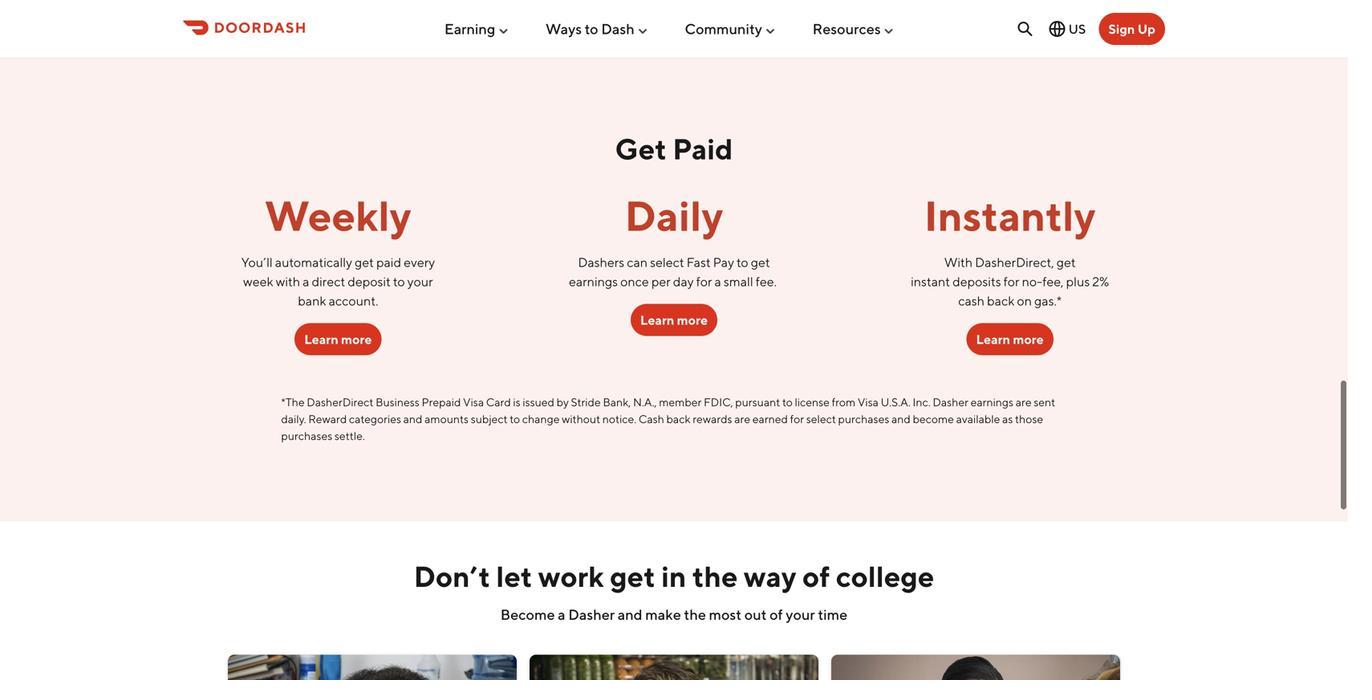 Task type: describe. For each thing, give the bounding box(es) containing it.
2 horizontal spatial and
[[892, 412, 911, 425]]

issued
[[523, 395, 555, 409]]

most
[[709, 606, 742, 623]]

gas.*
[[1035, 293, 1062, 308]]

deposit
[[348, 274, 391, 289]]

as
[[1003, 412, 1014, 425]]

to inside you'll automatically get paid every week with a direct deposit to your bank account.
[[393, 274, 405, 289]]

to inside "ways to dash" link
[[585, 20, 599, 37]]

dasherdirect,
[[976, 254, 1055, 270]]

automatically
[[275, 254, 352, 270]]

*the dasherdirect business prepaid visa card is issued by stride bank, n.a., member fdic, pursuant to license from visa u.s.a. inc. dasher earnings are sent daily. reward categories and amounts subject to change without notice. cash back rewards are earned for select purchases and become available as those purchases settle.
[[281, 395, 1056, 442]]

fee.
[[756, 274, 777, 289]]

learn for weekly
[[304, 332, 339, 347]]

0 vertical spatial are
[[1016, 395, 1032, 409]]

to inside "dashers can select fast pay to get earnings once per day for a small fee."
[[737, 254, 749, 270]]

out
[[745, 606, 767, 623]]

in
[[662, 559, 687, 593]]

earning link
[[445, 14, 510, 44]]

available
[[957, 412, 1001, 425]]

don't
[[414, 559, 491, 593]]

to down is
[[510, 412, 520, 425]]

sent
[[1034, 395, 1056, 409]]

on
[[1018, 293, 1033, 308]]

earnings inside "dashers can select fast pay to get earnings once per day for a small fee."
[[569, 274, 618, 289]]

bank
[[298, 293, 326, 308]]

1 vertical spatial your
[[786, 606, 816, 623]]

up
[[1138, 21, 1156, 37]]

college
[[836, 559, 935, 593]]

get inside you'll automatically get paid every week with a direct deposit to your bank account.
[[355, 254, 374, 270]]

work
[[539, 559, 604, 593]]

instantly
[[925, 191, 1097, 240]]

direct
[[312, 274, 345, 289]]

dashers
[[578, 254, 625, 270]]

a inside you'll automatically get paid every week with a direct deposit to your bank account.
[[303, 274, 310, 289]]

paid
[[377, 254, 402, 270]]

to up earned at the right bottom
[[783, 395, 793, 409]]

globe line image
[[1048, 19, 1068, 39]]

weekly
[[265, 191, 412, 240]]

get
[[615, 132, 667, 166]]

by
[[557, 395, 569, 409]]

fast
[[687, 254, 711, 270]]

learn more link for instantly
[[967, 323, 1054, 355]]

*the
[[281, 395, 305, 409]]

learn more for weekly
[[304, 332, 372, 347]]

small
[[724, 274, 754, 289]]

day
[[673, 274, 694, 289]]

more for weekly
[[341, 332, 372, 347]]

pursuant
[[736, 395, 781, 409]]

back
[[667, 412, 691, 425]]

1 horizontal spatial a
[[558, 606, 566, 623]]

with
[[276, 274, 300, 289]]

settle.
[[335, 429, 365, 442]]

can select
[[627, 254, 685, 270]]

1 vertical spatial of
[[770, 606, 783, 623]]

once per
[[621, 274, 671, 289]]

is
[[513, 395, 521, 409]]

no-
[[1023, 274, 1043, 289]]

account.
[[329, 293, 379, 308]]

get inside with dasherdirect, get instant deposits for no-fee, plus 2% cash back on gas.*
[[1057, 254, 1076, 270]]

subject
[[471, 412, 508, 425]]

1 horizontal spatial of
[[803, 559, 831, 593]]

week
[[243, 274, 273, 289]]

bank,
[[603, 395, 631, 409]]

earning
[[445, 20, 496, 37]]

learn more link for weekly
[[295, 323, 382, 355]]

don't let work get in the way of college
[[414, 559, 935, 593]]

member
[[659, 395, 702, 409]]

without
[[562, 412, 601, 425]]

select
[[807, 412, 837, 425]]

change
[[523, 412, 560, 425]]

pay
[[714, 254, 735, 270]]

for inside with dasherdirect, get instant deposits for no-fee, plus 2% cash back on gas.*
[[1004, 274, 1020, 289]]

sign
[[1109, 21, 1136, 37]]

stride
[[571, 395, 601, 409]]

from
[[832, 395, 856, 409]]

your inside you'll automatically get paid every week with a direct deposit to your bank account.
[[408, 274, 433, 289]]

community
[[685, 20, 763, 37]]

categories
[[349, 412, 401, 425]]

you'll automatically get paid every week with a direct deposit to your bank account.
[[241, 254, 435, 308]]

cash
[[639, 412, 665, 425]]

n.a.,
[[633, 395, 657, 409]]

earnings inside "*the dasherdirect business prepaid visa card is issued by stride bank, n.a., member fdic, pursuant to license from visa u.s.a. inc. dasher earnings are sent daily. reward categories and amounts subject to change without notice. cash back rewards are earned for select purchases and become available as those purchases settle."
[[971, 395, 1014, 409]]

get inside "dashers can select fast pay to get earnings once per day for a small fee."
[[751, 254, 771, 270]]

a inside "dashers can select fast pay to get earnings once per day for a small fee."
[[715, 274, 722, 289]]

learn more link for daily
[[631, 304, 718, 336]]

paid
[[673, 132, 733, 166]]

become
[[501, 606, 555, 623]]

learn for daily
[[641, 312, 675, 328]]

time
[[818, 606, 848, 623]]



Task type: locate. For each thing, give the bounding box(es) containing it.
fee,
[[1043, 274, 1064, 289]]

2%
[[1093, 274, 1110, 289]]

2 horizontal spatial learn more
[[977, 332, 1044, 347]]

rewards
[[693, 412, 733, 425]]

learn more link down "account."
[[295, 323, 382, 355]]

for down license
[[791, 412, 805, 425]]

0 vertical spatial purchases
[[839, 412, 890, 425]]

earnings down 'dashers'
[[569, 274, 618, 289]]

more for instantly
[[1014, 332, 1044, 347]]

a down pay
[[715, 274, 722, 289]]

1 horizontal spatial purchases
[[839, 412, 890, 425]]

prepaid
[[422, 395, 461, 409]]

us
[[1069, 21, 1087, 37]]

0 vertical spatial earnings
[[569, 274, 618, 289]]

ways to dash
[[546, 20, 635, 37]]

0 horizontal spatial a
[[303, 274, 310, 289]]

notice.
[[603, 412, 637, 425]]

1 vertical spatial the
[[684, 606, 707, 623]]

with
[[945, 254, 973, 270]]

1 horizontal spatial dasher
[[933, 395, 969, 409]]

get up plus
[[1057, 254, 1076, 270]]

more down 'on'
[[1014, 332, 1044, 347]]

learn more link down 'on'
[[967, 323, 1054, 355]]

every
[[404, 254, 435, 270]]

and down business
[[404, 412, 423, 425]]

plus
[[1067, 274, 1091, 289]]

1 horizontal spatial and
[[618, 606, 643, 623]]

get
[[355, 254, 374, 270], [751, 254, 771, 270], [1057, 254, 1076, 270], [610, 559, 656, 593]]

for inside "dashers can select fast pay to get earnings once per day for a small fee."
[[697, 274, 713, 289]]

1 horizontal spatial learn more
[[641, 312, 708, 328]]

2 horizontal spatial more
[[1014, 332, 1044, 347]]

card
[[486, 395, 511, 409]]

1 horizontal spatial more
[[677, 312, 708, 328]]

community link
[[685, 14, 777, 44]]

your down 'every'
[[408, 274, 433, 289]]

become a dasher and make the most out of your time
[[501, 606, 848, 623]]

of up the time
[[803, 559, 831, 593]]

for
[[697, 274, 713, 289], [1004, 274, 1020, 289], [791, 412, 805, 425]]

ways
[[546, 20, 582, 37]]

more down day
[[677, 312, 708, 328]]

resources link
[[813, 14, 896, 44]]

and down u.s.a.
[[892, 412, 911, 425]]

0 horizontal spatial more
[[341, 332, 372, 347]]

1 horizontal spatial earnings
[[971, 395, 1014, 409]]

0 vertical spatial of
[[803, 559, 831, 593]]

dasher inside "*the dasherdirect business prepaid visa card is issued by stride bank, n.a., member fdic, pursuant to license from visa u.s.a. inc. dasher earnings are sent daily. reward categories and amounts subject to change without notice. cash back rewards are earned for select purchases and become available as those purchases settle."
[[933, 395, 969, 409]]

2 horizontal spatial learn
[[977, 332, 1011, 347]]

instant deposits
[[911, 274, 1002, 289]]

1 vertical spatial dasher
[[569, 606, 615, 623]]

dasher down work
[[569, 606, 615, 623]]

0 horizontal spatial earnings
[[569, 274, 618, 289]]

1 horizontal spatial learn
[[641, 312, 675, 328]]

learn more link down day
[[631, 304, 718, 336]]

2 horizontal spatial learn more link
[[967, 323, 1054, 355]]

get left in on the bottom
[[610, 559, 656, 593]]

a right with
[[303, 274, 310, 289]]

1 vertical spatial earnings
[[971, 395, 1014, 409]]

your left the time
[[786, 606, 816, 623]]

a
[[303, 274, 310, 289], [715, 274, 722, 289], [558, 606, 566, 623]]

to right pay
[[737, 254, 749, 270]]

amounts
[[425, 412, 469, 425]]

you'll
[[241, 254, 273, 270]]

cash back
[[959, 293, 1015, 308]]

2 visa from the left
[[858, 395, 879, 409]]

more
[[677, 312, 708, 328], [341, 332, 372, 347], [1014, 332, 1044, 347]]

0 horizontal spatial learn more
[[304, 332, 372, 347]]

1 horizontal spatial visa
[[858, 395, 879, 409]]

visa
[[463, 395, 484, 409], [858, 395, 879, 409]]

0 vertical spatial the
[[693, 559, 738, 593]]

0 horizontal spatial are
[[735, 412, 751, 425]]

earnings up available
[[971, 395, 1014, 409]]

get up fee.
[[751, 254, 771, 270]]

inc.
[[913, 395, 931, 409]]

0 horizontal spatial your
[[408, 274, 433, 289]]

ways to dash link
[[546, 14, 649, 44]]

0 horizontal spatial learn more link
[[295, 323, 382, 355]]

get up deposit at the left
[[355, 254, 374, 270]]

of right out
[[770, 606, 783, 623]]

purchases down daily.
[[281, 429, 333, 442]]

u.s.a.
[[881, 395, 911, 409]]

learn down the once per
[[641, 312, 675, 328]]

2 horizontal spatial a
[[715, 274, 722, 289]]

are
[[1016, 395, 1032, 409], [735, 412, 751, 425]]

learn more
[[641, 312, 708, 328], [304, 332, 372, 347], [977, 332, 1044, 347]]

0 vertical spatial dasher
[[933, 395, 969, 409]]

earned
[[753, 412, 788, 425]]

learn down cash back
[[977, 332, 1011, 347]]

and left make
[[618, 606, 643, 623]]

are down pursuant
[[735, 412, 751, 425]]

2 horizontal spatial for
[[1004, 274, 1020, 289]]

0 horizontal spatial dasher
[[569, 606, 615, 623]]

learn for instantly
[[977, 332, 1011, 347]]

and
[[404, 412, 423, 425], [892, 412, 911, 425], [618, 606, 643, 623]]

learn
[[641, 312, 675, 328], [304, 332, 339, 347], [977, 332, 1011, 347]]

for down dasherdirect,
[[1004, 274, 1020, 289]]

sign up
[[1109, 21, 1156, 37]]

to left dash
[[585, 20, 599, 37]]

visa right from
[[858, 395, 879, 409]]

a right become
[[558, 606, 566, 623]]

the up 'most'
[[693, 559, 738, 593]]

business
[[376, 395, 420, 409]]

make
[[646, 606, 682, 623]]

let
[[497, 559, 533, 593]]

more for daily
[[677, 312, 708, 328]]

to down "paid" at the top of the page
[[393, 274, 405, 289]]

with dasherdirect, get instant deposits for no-fee, plus 2% cash back on gas.*
[[911, 254, 1110, 308]]

purchases down from
[[839, 412, 890, 425]]

1 vertical spatial purchases
[[281, 429, 333, 442]]

learn more down day
[[641, 312, 708, 328]]

0 horizontal spatial purchases
[[281, 429, 333, 442]]

purchases
[[839, 412, 890, 425], [281, 429, 333, 442]]

0 horizontal spatial of
[[770, 606, 783, 623]]

1 horizontal spatial your
[[786, 606, 816, 623]]

fdic,
[[704, 395, 734, 409]]

learn more down 'on'
[[977, 332, 1044, 347]]

dasherdirect
[[307, 395, 374, 409]]

dasher up become
[[933, 395, 969, 409]]

learn more for instantly
[[977, 332, 1044, 347]]

license
[[795, 395, 830, 409]]

0 horizontal spatial learn
[[304, 332, 339, 347]]

more down "account."
[[341, 332, 372, 347]]

resources
[[813, 20, 881, 37]]

1 horizontal spatial are
[[1016, 395, 1032, 409]]

are up "those"
[[1016, 395, 1032, 409]]

0 horizontal spatial for
[[697, 274, 713, 289]]

those
[[1016, 412, 1044, 425]]

dasher
[[933, 395, 969, 409], [569, 606, 615, 623]]

reward
[[309, 412, 347, 425]]

the left 'most'
[[684, 606, 707, 623]]

dash
[[602, 20, 635, 37]]

1 horizontal spatial for
[[791, 412, 805, 425]]

for inside "*the dasherdirect business prepaid visa card is issued by stride bank, n.a., member fdic, pursuant to license from visa u.s.a. inc. dasher earnings are sent daily. reward categories and amounts subject to change without notice. cash back rewards are earned for select purchases and become available as those purchases settle."
[[791, 412, 805, 425]]

1 vertical spatial are
[[735, 412, 751, 425]]

get paid
[[615, 132, 733, 166]]

0 horizontal spatial and
[[404, 412, 423, 425]]

way
[[744, 559, 797, 593]]

1 horizontal spatial learn more link
[[631, 304, 718, 336]]

1 visa from the left
[[463, 395, 484, 409]]

0 horizontal spatial visa
[[463, 395, 484, 409]]

learn more down "account."
[[304, 332, 372, 347]]

the
[[693, 559, 738, 593], [684, 606, 707, 623]]

learn down 'bank'
[[304, 332, 339, 347]]

become
[[913, 412, 955, 425]]

daily.
[[281, 412, 306, 425]]

learn more for daily
[[641, 312, 708, 328]]

sign up button
[[1099, 13, 1166, 45]]

visa up subject
[[463, 395, 484, 409]]

dashers can select fast pay to get earnings once per day for a small fee.
[[569, 254, 780, 289]]

for down fast
[[697, 274, 713, 289]]

daily
[[625, 191, 724, 240]]

0 vertical spatial your
[[408, 274, 433, 289]]

the for in
[[693, 559, 738, 593]]

to
[[585, 20, 599, 37], [737, 254, 749, 270], [393, 274, 405, 289], [783, 395, 793, 409], [510, 412, 520, 425]]

the for make
[[684, 606, 707, 623]]



Task type: vqa. For each thing, say whether or not it's contained in the screenshot.


